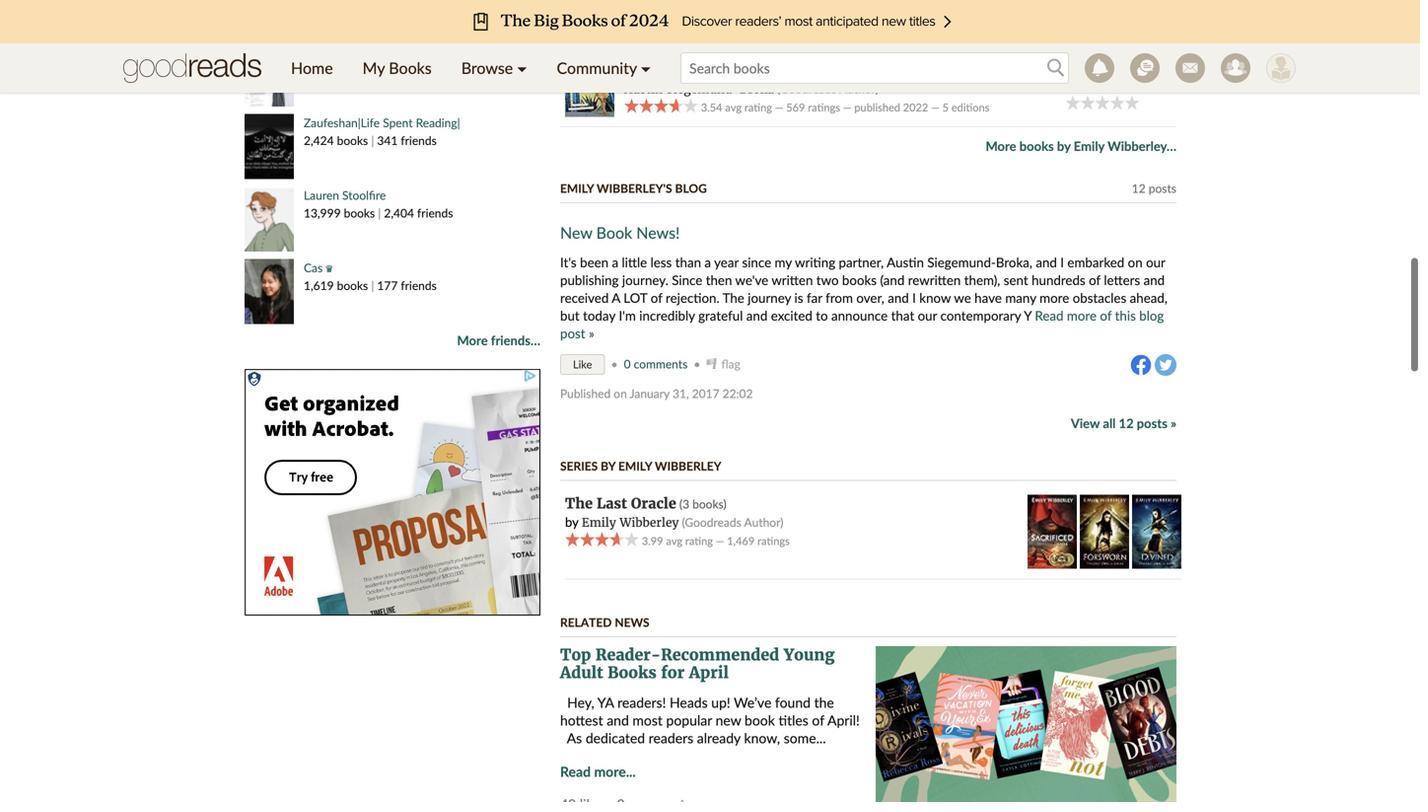 Task type: locate. For each thing, give the bounding box(es) containing it.
from
[[826, 290, 853, 306]]

| left '177'
[[371, 278, 374, 293]]

0 vertical spatial to
[[1076, 55, 1088, 71]]

2 vertical spatial rating
[[686, 534, 713, 548]]

last
[[597, 495, 627, 512]]

(3
[[680, 497, 690, 511]]

emily up the last oracle link
[[619, 459, 652, 473]]

the inside the last oracle (3 books) by emily wibberley (goodreads author)
[[565, 495, 593, 512]]

this left the blog
[[1116, 308, 1136, 324]]

and right with
[[663, 43, 690, 61]]

forsworn image
[[1080, 495, 1130, 569]]

published for 2022
[[855, 101, 901, 114]]

avg right 3.44
[[726, 11, 742, 25]]

publishing
[[560, 272, 619, 288]]

author) up 569
[[804, 63, 843, 78]]

hundreds
[[1032, 272, 1086, 288]]

january
[[630, 386, 670, 400]]

ratings right 1,469
[[758, 534, 790, 548]]

0 horizontal spatial our
[[918, 308, 937, 324]]

ratings right 569
[[808, 101, 841, 114]]

young
[[784, 645, 835, 665]]

0 horizontal spatial »
[[589, 326, 595, 341]]

by inside the last oracle (3 books) by emily wibberley (goodreads author)
[[565, 514, 579, 530]]

▾ inside browse ▾ popup button
[[517, 58, 527, 77]]

published left 2022 at right top
[[855, 101, 901, 114]]

2022
[[904, 101, 929, 114]]

to down "far"
[[816, 308, 828, 324]]

» down the share on twitter icon
[[1171, 415, 1177, 431]]

2 horizontal spatial read
[[1091, 55, 1120, 71]]

1 horizontal spatial read
[[1035, 308, 1064, 324]]

rating up you
[[745, 11, 772, 25]]

0 vertical spatial books
[[389, 58, 432, 77]]

0 horizontal spatial read
[[560, 763, 591, 780]]

(and
[[881, 272, 905, 288]]

announce
[[832, 308, 888, 324]]

the last oracle (3 books) by emily wibberley (goodreads author)
[[565, 495, 784, 530]]

flag link
[[707, 357, 741, 371]]

books down partner,
[[842, 272, 877, 288]]

a
[[612, 254, 619, 270], [705, 254, 711, 270]]

1 horizontal spatial books
[[608, 663, 657, 683]]

book down want to read button
[[1113, 80, 1137, 93]]

• left 0
[[611, 357, 618, 371]]

1 vertical spatial author)
[[840, 82, 879, 96]]

emily down with
[[641, 63, 676, 79]]

0 horizontal spatial this
[[1093, 80, 1111, 93]]

— left 6
[[931, 11, 940, 25]]

read up rate this book on the top right of the page
[[1091, 55, 1120, 71]]

wibberley down with and without you link
[[679, 63, 738, 79]]

emily up new
[[560, 181, 594, 195]]

siegemund-
[[667, 82, 740, 97], [928, 254, 996, 270]]

friends down reading|
[[401, 133, 437, 147]]

by down with
[[625, 62, 638, 78]]

rating down broka
[[745, 101, 772, 114]]

0 vertical spatial on
[[1128, 254, 1143, 270]]

the up "grateful"
[[723, 290, 745, 306]]

oracle
[[631, 495, 677, 512]]

• left flag link at the top of the page
[[694, 357, 701, 371]]

0 horizontal spatial austin
[[625, 82, 663, 97]]

▾ for browse ▾
[[517, 58, 527, 77]]

1 vertical spatial avg
[[726, 101, 742, 114]]

1 horizontal spatial austin
[[887, 254, 924, 270]]

editions right 5 at the top of the page
[[952, 101, 990, 114]]

ratings right 655
[[808, 11, 841, 25]]

emily down the last
[[582, 515, 616, 530]]

dedicated
[[586, 730, 645, 746]]

editions for 5 editions
[[952, 101, 990, 114]]

0 vertical spatial this
[[1093, 80, 1111, 93]]

0 horizontal spatial the
[[565, 495, 593, 512]]

more
[[986, 138, 1017, 154], [457, 332, 488, 348]]

friends inside the 'lina 974 books | 613 friends'
[[391, 61, 427, 75]]

2 vertical spatial avg
[[666, 534, 683, 548]]

of down embarked
[[1089, 272, 1101, 288]]

partner,
[[839, 254, 884, 270]]

—                 published                2024               — 6 editions
[[841, 11, 990, 25]]

but
[[560, 308, 580, 324]]

share on twitter image
[[1155, 354, 1177, 376]]

menu
[[276, 43, 666, 93]]

wibberley inside the last oracle (3 books) by emily wibberley (goodreads author)
[[620, 515, 679, 530]]

— left 655
[[775, 11, 784, 25]]

0 horizontal spatial i
[[913, 290, 916, 306]]

(goodreads
[[741, 63, 801, 78], [777, 82, 837, 96], [682, 515, 742, 529]]

2 vertical spatial (goodreads
[[682, 515, 742, 529]]

found
[[775, 694, 811, 711]]

read right y
[[1035, 308, 1064, 324]]

and up dedicated
[[607, 712, 629, 729]]

| left '341' on the top left
[[371, 133, 374, 147]]

0 vertical spatial i
[[1061, 254, 1065, 270]]

of down the
[[812, 712, 825, 729]]

some...
[[784, 730, 826, 746]]

and up that
[[888, 290, 909, 306]]

0 horizontal spatial ▾
[[517, 58, 527, 77]]

our up ahead,
[[1147, 254, 1166, 270]]

of up incredibly
[[651, 290, 663, 306]]

to inside button
[[1076, 55, 1088, 71]]

of inside hey, ya readers! heads up! we've found the hottest and most popular new book titles of april! as dedicated readers already know, some...
[[812, 712, 825, 729]]

on up the letters on the top of the page
[[1128, 254, 1143, 270]]

published left "2024"
[[855, 11, 901, 25]]

on
[[1128, 254, 1143, 270], [614, 386, 627, 400]]

3.44
[[701, 11, 723, 25]]

posts right all
[[1137, 415, 1168, 431]]

1 vertical spatial this
[[1116, 308, 1136, 324]]

1 horizontal spatial ▾
[[641, 58, 651, 77]]

books right 974
[[327, 61, 359, 75]]

austin inside with and without you by emily wibberley (goodreads author) austin siegemund-broka (goodreads author)
[[625, 82, 663, 97]]

rating for 655
[[745, 11, 772, 25]]

0 vertical spatial (goodreads
[[741, 63, 801, 78]]

0 vertical spatial siegemund-
[[667, 82, 740, 97]]

books right 613
[[389, 58, 432, 77]]

editions for 6 editions
[[952, 11, 990, 25]]

1 vertical spatial the
[[565, 495, 593, 512]]

0 vertical spatial our
[[1147, 254, 1166, 270]]

0 vertical spatial read
[[1091, 55, 1120, 71]]

more inside read more of this blog post »
[[1067, 308, 1097, 324]]

emily wibberley's blog link
[[560, 181, 707, 195]]

0 vertical spatial more
[[1040, 290, 1070, 306]]

a left year
[[705, 254, 711, 270]]

more books by emily wibberley… link
[[986, 137, 1177, 155]]

1 horizontal spatial i
[[1061, 254, 1065, 270]]

austin up the (and
[[887, 254, 924, 270]]

avg for 3.44
[[726, 11, 742, 25]]

news
[[615, 615, 650, 629]]

1 vertical spatial our
[[918, 308, 937, 324]]

emily left wibberley…
[[1074, 138, 1105, 154]]

1 horizontal spatial on
[[1128, 254, 1143, 270]]

0 horizontal spatial book
[[745, 712, 775, 729]]

▾ inside community ▾ popup button
[[641, 58, 651, 77]]

related news
[[560, 615, 650, 629]]

author) up 1,469
[[744, 515, 784, 529]]

more left friends…
[[457, 332, 488, 348]]

the
[[723, 290, 745, 306], [565, 495, 593, 512]]

1 editions from the top
[[952, 11, 990, 25]]

flag
[[722, 357, 741, 371]]

0 vertical spatial austin
[[625, 82, 663, 97]]

1 horizontal spatial our
[[1147, 254, 1166, 270]]

community ▾
[[557, 58, 651, 77]]

0 vertical spatial book
[[1113, 80, 1137, 93]]

— left 5 at the top of the page
[[931, 101, 940, 114]]

friends right 2,404
[[417, 206, 453, 220]]

wibberley inside with and without you by emily wibberley (goodreads author) austin siegemund-broka (goodreads author)
[[679, 63, 738, 79]]

— right 655
[[843, 11, 852, 25]]

siegemund- up 3.54
[[667, 82, 740, 97]]

12 posts link
[[1132, 181, 1177, 195]]

▾ right community in the top left of the page
[[641, 58, 651, 77]]

wibberley up 3.99 on the bottom left
[[620, 515, 679, 530]]

without
[[694, 43, 753, 61]]

1 horizontal spatial •
[[694, 357, 701, 371]]

1 vertical spatial to
[[816, 308, 828, 324]]

books right 1,619
[[337, 278, 368, 293]]

and down the journey
[[747, 308, 768, 324]]

new
[[560, 223, 593, 242]]

more inside more friends… link
[[457, 332, 488, 348]]

1 published from the top
[[855, 11, 901, 25]]

— left 569
[[775, 101, 784, 114]]

author) up —                 published                2022               — 5 editions
[[840, 82, 879, 96]]

all
[[1103, 415, 1116, 431]]

cas ♛ image
[[245, 259, 294, 324]]

more friends… link
[[457, 332, 541, 349]]

read for more...
[[560, 763, 591, 780]]

by down the last oracle link
[[565, 514, 579, 530]]

to inside "it's been a little less than a year since my writing partner, austin siegemund-broka, and i embarked on our publishing journey. since then we've written two books (and rewritten them), sent hundreds of letters and received a lot of rejection. the journey is far from over, and i know we have many more obstacles ahead, but today i'm incredibly grateful and excited to announce that our contemporary y"
[[816, 308, 828, 324]]

0 vertical spatial published
[[855, 11, 901, 25]]

1 horizontal spatial this
[[1116, 308, 1136, 324]]

1 vertical spatial rating
[[745, 101, 772, 114]]

1 vertical spatial austin
[[887, 254, 924, 270]]

rating down the last oracle (3 books) by emily wibberley (goodreads author)
[[686, 534, 713, 548]]

the last oracle link
[[565, 495, 677, 512]]

books down want
[[1020, 138, 1054, 154]]

— for —                 published                2024               — 6 editions
[[931, 11, 940, 25]]

1 horizontal spatial book
[[1113, 80, 1137, 93]]

our
[[1147, 254, 1166, 270], [918, 308, 937, 324]]

0 vertical spatial »
[[589, 326, 595, 341]]

rate this book
[[1069, 80, 1137, 93]]

siegemund- up the "them),"
[[928, 254, 996, 270]]

(goodreads down books)
[[682, 515, 742, 529]]

0 vertical spatial more
[[986, 138, 1017, 154]]

avg right 3.54
[[726, 101, 742, 114]]

0 horizontal spatial a
[[612, 254, 619, 270]]

new
[[716, 712, 741, 729]]

more for more books by emily wibberley…
[[986, 138, 1017, 154]]

zaufeshan|life
[[304, 115, 380, 130]]

on left january
[[614, 386, 627, 400]]

them),
[[965, 272, 1001, 288]]

more inside more books by emily wibberley… link
[[986, 138, 1017, 154]]

i left know on the top right of page
[[913, 290, 916, 306]]

to up rate
[[1076, 55, 1088, 71]]

news!
[[637, 223, 680, 242]]

books inside the lauren stoolfire 13,999 books | 2,404 friends
[[344, 206, 375, 220]]

the left the last
[[565, 495, 593, 512]]

of inside read more of this blog post »
[[1100, 308, 1112, 324]]

friends inside 'zaufeshan|life spent reading| 2,424 books | 341 friends'
[[401, 133, 437, 147]]

lauren ... image
[[245, 186, 294, 252]]

0 vertical spatial emily wibberley link
[[641, 63, 738, 79]]

siegemund- inside with and without you by emily wibberley (goodreads author) austin siegemund-broka (goodreads author)
[[667, 82, 740, 97]]

1 horizontal spatial a
[[705, 254, 711, 270]]

books up readers!
[[608, 663, 657, 683]]

1 vertical spatial »
[[1171, 415, 1177, 431]]

more
[[1040, 290, 1070, 306], [1067, 308, 1097, 324]]

1 ▾ from the left
[[517, 58, 527, 77]]

book up know,
[[745, 712, 775, 729]]

emily inside with and without you by emily wibberley (goodreads author) austin siegemund-broka (goodreads author)
[[641, 63, 676, 79]]

of down obstacles
[[1100, 308, 1112, 324]]

2 vertical spatial wibberley
[[620, 515, 679, 530]]

the breakup tour image
[[565, 0, 614, 28]]

» right post
[[589, 326, 595, 341]]

1 vertical spatial ratings
[[808, 101, 841, 114]]

lina
[[304, 43, 325, 57]]

3.44 avg rating — 655 ratings
[[699, 11, 841, 25]]

the
[[815, 694, 834, 711]]

books down zaufeshan|life
[[337, 133, 368, 147]]

recommended
[[661, 645, 780, 665]]

friends right 613
[[391, 61, 427, 75]]

0 horizontal spatial books
[[389, 58, 432, 77]]

wibberley up (3
[[655, 459, 722, 473]]

our down know on the top right of page
[[918, 308, 937, 324]]

— for 3.44 avg rating — 655 ratings
[[775, 11, 784, 25]]

read down as
[[560, 763, 591, 780]]

more down obstacles
[[1067, 308, 1097, 324]]

12 down wibberley…
[[1132, 181, 1146, 195]]

0 vertical spatial wibberley
[[679, 63, 738, 79]]

0 horizontal spatial more
[[457, 332, 488, 348]]

1 vertical spatial on
[[614, 386, 627, 400]]

a
[[612, 290, 620, 306]]

know,
[[744, 730, 781, 746]]

i up hundreds at top right
[[1061, 254, 1065, 270]]

read for more
[[1035, 308, 1064, 324]]

(goodreads inside the last oracle (3 books) by emily wibberley (goodreads author)
[[682, 515, 742, 529]]

0 horizontal spatial on
[[614, 386, 627, 400]]

rejection.
[[666, 290, 720, 306]]

like link
[[560, 354, 605, 375]]

home link
[[276, 43, 348, 93]]

12 posts
[[1132, 181, 1177, 195]]

0 horizontal spatial •
[[611, 357, 618, 371]]

published on january 31, 2017 22:02
[[560, 386, 753, 400]]

editions right 6
[[952, 11, 990, 25]]

written
[[772, 272, 813, 288]]

books
[[389, 58, 432, 77], [608, 663, 657, 683]]

books inside top reader-recommended young adult books for april
[[608, 663, 657, 683]]

more for more friends…
[[457, 332, 488, 348]]

share on facebook image
[[1131, 354, 1152, 376]]

more friends…
[[457, 332, 541, 348]]

friends inside the lauren stoolfire 13,999 books | 2,404 friends
[[417, 206, 453, 220]]

books inside cas ♛ 1,619 books | 177 friends
[[337, 278, 368, 293]]

1 vertical spatial book
[[745, 712, 775, 729]]

12 right all
[[1119, 415, 1134, 431]]

more down hundreds at top right
[[1040, 290, 1070, 306]]

— left 1,469
[[716, 534, 725, 548]]

Search for books to add to your shelves search field
[[681, 52, 1069, 84]]

friends inside cas ♛ 1,619 books | 177 friends
[[401, 278, 437, 293]]

| left 2,404
[[378, 206, 381, 220]]

embarked
[[1068, 254, 1125, 270]]

0 vertical spatial ratings
[[808, 11, 841, 25]]

6
[[943, 11, 949, 25]]

readers!
[[618, 694, 666, 711]]

1 vertical spatial read
[[1035, 308, 1064, 324]]

0 vertical spatial avg
[[726, 11, 742, 25]]

1 vertical spatial published
[[855, 101, 901, 114]]

(goodreads up 569
[[777, 82, 837, 96]]

avg right 3.99 on the bottom left
[[666, 534, 683, 548]]

0 vertical spatial rating
[[745, 11, 772, 25]]

austin siegemund-broka link
[[625, 82, 774, 97]]

austin
[[625, 82, 663, 97], [887, 254, 924, 270]]

1 horizontal spatial more
[[986, 138, 1017, 154]]

emily wibberley link up 'austin siegemund-broka' link
[[641, 63, 738, 79]]

1 • from the left
[[611, 357, 618, 371]]

emily wibberley link down the last oracle link
[[582, 515, 679, 530]]

1 vertical spatial more
[[457, 332, 488, 348]]

2 vertical spatial author)
[[744, 515, 784, 529]]

wibberley…
[[1108, 138, 1177, 154]]

i
[[1061, 254, 1065, 270], [913, 290, 916, 306]]

2 ▾ from the left
[[641, 58, 651, 77]]

received
[[560, 290, 609, 306]]

grateful
[[699, 308, 743, 324]]

friends right '177'
[[401, 278, 437, 293]]

2 editions from the top
[[952, 101, 990, 114]]

1 vertical spatial posts
[[1137, 415, 1168, 431]]

read
[[1091, 55, 1120, 71], [1035, 308, 1064, 324], [560, 763, 591, 780]]

more down 5 editions link
[[986, 138, 1017, 154]]

lina image
[[245, 41, 294, 107]]

read inside read more of this blog post »
[[1035, 308, 1064, 324]]

(goodreads down you
[[741, 63, 801, 78]]

book inside hey, ya readers! heads up! we've found the hottest and most popular new book titles of april! as dedicated readers already know, some...
[[745, 712, 775, 729]]

— for —                 published                2022               — 5 editions
[[931, 101, 940, 114]]

1 vertical spatial editions
[[952, 101, 990, 114]]

and inside with and without you by emily wibberley (goodreads author) austin siegemund-broka (goodreads author)
[[663, 43, 690, 61]]

you
[[757, 43, 784, 61]]

books inside 'zaufeshan|life spent reading| 2,424 books | 341 friends'
[[337, 133, 368, 147]]

top reader-recommended young adult books for april
[[560, 645, 835, 683]]

• 0 comments •
[[608, 357, 707, 371]]

austin inside "it's been a little less than a year since my writing partner, austin siegemund-broka, and i embarked on our publishing journey. since then we've written two books (and rewritten them), sent hundreds of letters and received a lot of rejection. the journey is far from over, and i know we have many more obstacles ahead, but today i'm incredibly grateful and excited to announce that our contemporary y"
[[887, 254, 924, 270]]

then
[[706, 272, 732, 288]]

1 vertical spatial books
[[608, 663, 657, 683]]

wibberley
[[679, 63, 738, 79], [655, 459, 722, 473], [620, 515, 679, 530]]

1 horizontal spatial the
[[723, 290, 745, 306]]

blog
[[675, 181, 707, 195]]

0 vertical spatial the
[[723, 290, 745, 306]]

1 horizontal spatial to
[[1076, 55, 1088, 71]]

with
[[625, 43, 659, 61]]

books inside menu
[[389, 58, 432, 77]]

0 vertical spatial editions
[[952, 11, 990, 25]]

1 vertical spatial siegemund-
[[928, 254, 996, 270]]

0 horizontal spatial siegemund-
[[667, 82, 740, 97]]

▾ right browse
[[517, 58, 527, 77]]

posts down wibberley…
[[1149, 181, 1177, 195]]

2 published from the top
[[855, 101, 901, 114]]

| left 613
[[362, 61, 365, 75]]

1 vertical spatial more
[[1067, 308, 1097, 324]]

0 horizontal spatial to
[[816, 308, 828, 324]]

12
[[1132, 181, 1146, 195], [1119, 415, 1134, 431]]

2 vertical spatial read
[[560, 763, 591, 780]]

excited
[[771, 308, 813, 324]]

austin down with
[[625, 82, 663, 97]]

1 horizontal spatial siegemund-
[[928, 254, 996, 270]]



Task type: vqa. For each thing, say whether or not it's contained in the screenshot.


Task type: describe. For each thing, give the bounding box(es) containing it.
more books by emily wibberley…
[[986, 138, 1177, 154]]

1 vertical spatial (goodreads
[[777, 82, 837, 96]]

journey
[[748, 290, 791, 306]]

ratings for —                 published                2024               —
[[808, 11, 841, 25]]

sent
[[1004, 272, 1029, 288]]

been
[[580, 254, 609, 270]]

rewritten
[[908, 272, 961, 288]]

1 horizontal spatial »
[[1171, 415, 1177, 431]]

readers
[[649, 730, 694, 746]]

zaufesh... image
[[245, 114, 294, 179]]

▾ for community ▾
[[641, 58, 651, 77]]

2 a from the left
[[705, 254, 711, 270]]

read inside button
[[1091, 55, 1120, 71]]

menu containing home
[[276, 43, 666, 93]]

over,
[[857, 290, 885, 306]]

lina 974 books | 613 friends
[[304, 43, 427, 75]]

and inside hey, ya readers! heads up! we've found the hottest and most popular new book titles of april! as dedicated readers already know, some...
[[607, 712, 629, 729]]

siegemund- inside "it's been a little less than a year since my writing partner, austin siegemund-broka, and i embarked on our publishing journey. since then we've written two books (and rewritten them), sent hundreds of letters and received a lot of rejection. the journey is far from over, and i know we have many more obstacles ahead, but today i'm incredibly grateful and excited to announce that our contemporary y"
[[928, 254, 996, 270]]

this inside read more of this blog post »
[[1116, 308, 1136, 324]]

— for 3.54 avg rating — 569 ratings
[[775, 101, 784, 114]]

and up ahead,
[[1144, 272, 1165, 288]]

5
[[943, 101, 949, 114]]

| inside the 'lina 974 books | 613 friends'
[[362, 61, 365, 75]]

zaufeshan|life spent reading| link
[[304, 115, 460, 130]]

13,999
[[304, 206, 341, 220]]

broka
[[740, 82, 774, 97]]

hey,
[[567, 694, 595, 711]]

my
[[363, 58, 385, 77]]

i'm
[[619, 308, 636, 324]]

is
[[795, 290, 804, 306]]

5 editions link
[[943, 101, 990, 114]]

1 vertical spatial wibberley
[[655, 459, 722, 473]]

little
[[622, 254, 647, 270]]

— down the search for books to add to your shelves search box
[[843, 101, 852, 114]]

1 vertical spatial 12
[[1119, 415, 1134, 431]]

want
[[1042, 55, 1073, 71]]

ruby anderson image
[[1267, 53, 1296, 83]]

hey, ya readers! heads up! we've found the hottest and most popular new book titles of april! as dedicated readers already know, some...
[[560, 694, 860, 746]]

emily inside the last oracle (3 books) by emily wibberley (goodreads author)
[[582, 515, 616, 530]]

cas ♛ link
[[304, 260, 333, 275]]

books inside "it's been a little less than a year since my writing partner, austin siegemund-broka, and i embarked on our publishing journey. since then we've written two books (and rewritten them), sent hundreds of letters and received a lot of rejection. the journey is far from over, and i know we have many more obstacles ahead, but today i'm incredibly grateful and excited to announce that our contemporary y"
[[842, 272, 877, 288]]

author) inside the last oracle (3 books) by emily wibberley (goodreads author)
[[744, 515, 784, 529]]

2017
[[692, 386, 720, 400]]

rating for 1,469
[[686, 534, 713, 548]]

letters
[[1104, 272, 1141, 288]]

reading|
[[416, 115, 460, 130]]

today
[[583, 308, 616, 324]]

more inside "it's been a little less than a year since my writing partner, austin siegemund-broka, and i embarked on our publishing journey. since then we've written two books (and rewritten them), sent hundreds of letters and received a lot of rejection. the journey is far from over, and i know we have many more obstacles ahead, but today i'm incredibly grateful and excited to announce that our contemporary y"
[[1040, 290, 1070, 306]]

read more... link
[[560, 763, 636, 780]]

since
[[742, 254, 772, 270]]

blog
[[1140, 308, 1165, 324]]

related
[[560, 615, 612, 629]]

1 vertical spatial emily wibberley link
[[582, 515, 679, 530]]

1 vertical spatial i
[[913, 290, 916, 306]]

2 • from the left
[[694, 357, 701, 371]]

and up hundreds at top right
[[1036, 254, 1057, 270]]

— for 3.99 avg rating — 1,469 ratings
[[716, 534, 725, 548]]

home
[[291, 58, 333, 77]]

as
[[567, 730, 582, 746]]

1 a from the left
[[612, 254, 619, 270]]

2,404
[[384, 206, 414, 220]]

top reader-recommended young adult books for april link
[[560, 645, 861, 683]]

like
[[573, 358, 592, 371]]

we
[[954, 290, 972, 306]]

2 vertical spatial ratings
[[758, 534, 790, 548]]

| inside cas ♛ 1,619 books | 177 friends
[[371, 278, 374, 293]]

0 vertical spatial 12
[[1132, 181, 1146, 195]]

2024
[[904, 11, 929, 25]]

books inside the 'lina 974 books | 613 friends'
[[327, 61, 359, 75]]

friend requests image
[[1221, 53, 1251, 83]]

sacrificed image
[[1028, 495, 1077, 569]]

my
[[775, 254, 792, 270]]

with and without you image
[[565, 43, 615, 117]]

community ▾ button
[[542, 43, 666, 93]]

lot
[[624, 290, 648, 306]]

Search books text field
[[681, 52, 1069, 84]]

with and without you by emily wibberley (goodreads author) austin siegemund-broka (goodreads author)
[[625, 43, 879, 97]]

notifications image
[[1085, 53, 1115, 83]]

ratings for —                 published                2022               —
[[808, 101, 841, 114]]

by right series
[[601, 459, 616, 473]]

177
[[377, 278, 398, 293]]

my group discussions image
[[1131, 53, 1160, 83]]

the inside "it's been a little less than a year since my writing partner, austin siegemund-broka, and i embarked on our publishing journey. since then we've written two books (and rewritten them), sent hundreds of letters and received a lot of rejection. the journey is far from over, and i know we have many more obstacles ahead, but today i'm incredibly grateful and excited to announce that our contemporary y"
[[723, 290, 745, 306]]

avg for 3.99
[[666, 534, 683, 548]]

| inside 'zaufeshan|life spent reading| 2,424 books | 341 friends'
[[371, 133, 374, 147]]

0 comments link
[[624, 357, 688, 371]]

two
[[817, 272, 839, 288]]

rating for 569
[[745, 101, 772, 114]]

browse ▾
[[461, 58, 527, 77]]

april!
[[828, 712, 860, 729]]

1,619
[[304, 278, 334, 293]]

3.99 avg rating — 1,469 ratings
[[639, 534, 790, 548]]

by down rate
[[1058, 138, 1071, 154]]

want to read button
[[1034, 49, 1145, 77]]

obstacles
[[1073, 290, 1127, 306]]

31,
[[673, 386, 689, 400]]

titles
[[779, 712, 809, 729]]

with and without you heading
[[625, 43, 784, 61]]

already
[[697, 730, 741, 746]]

341
[[377, 133, 398, 147]]

divined image
[[1133, 495, 1182, 569]]

broka,
[[996, 254, 1033, 270]]

» inside read more of this blog post »
[[589, 326, 595, 341]]

series
[[560, 459, 598, 473]]

| inside the lauren stoolfire 13,999 books | 2,404 friends
[[378, 206, 381, 220]]

comments
[[634, 357, 688, 371]]

cas ♛ 1,619 books | 177 friends
[[304, 260, 437, 293]]

lauren stoolfire 13,999 books | 2,404 friends
[[304, 188, 453, 220]]

569
[[787, 101, 806, 114]]

view all 12 posts » link
[[1071, 415, 1177, 431]]

want to read
[[1042, 55, 1120, 71]]

far
[[807, 290, 823, 306]]

than
[[676, 254, 701, 270]]

avg for 3.54
[[726, 101, 742, 114]]

6 editions link
[[943, 11, 990, 25]]

lauren
[[304, 188, 339, 202]]

on inside "it's been a little less than a year since my writing partner, austin siegemund-broka, and i embarked on our publishing journey. since then we've written two books (and rewritten them), sent hundreds of letters and received a lot of rejection. the journey is far from over, and i know we have many more obstacles ahead, but today i'm incredibly grateful and excited to announce that our contemporary y"
[[1128, 254, 1143, 270]]

ya
[[598, 694, 614, 711]]

—                 published                2022               — 5 editions
[[841, 101, 990, 114]]

0 vertical spatial author)
[[804, 63, 843, 78]]

advertisement element
[[245, 369, 541, 616]]

popular
[[666, 712, 712, 729]]

inbox image
[[1176, 53, 1206, 83]]

more...
[[594, 763, 636, 780]]

published for 2024
[[855, 11, 901, 25]]

by inside with and without you by emily wibberley (goodreads author) austin siegemund-broka (goodreads author)
[[625, 62, 638, 78]]

0 vertical spatial posts
[[1149, 181, 1177, 195]]

3.54 avg rating — 569 ratings
[[699, 101, 841, 114]]

wibberley's
[[597, 181, 673, 195]]

it's
[[560, 254, 577, 270]]

my books link
[[348, 43, 447, 93]]

read more of this blog post »
[[560, 308, 1165, 341]]

series by emily wibberley
[[560, 459, 722, 473]]



